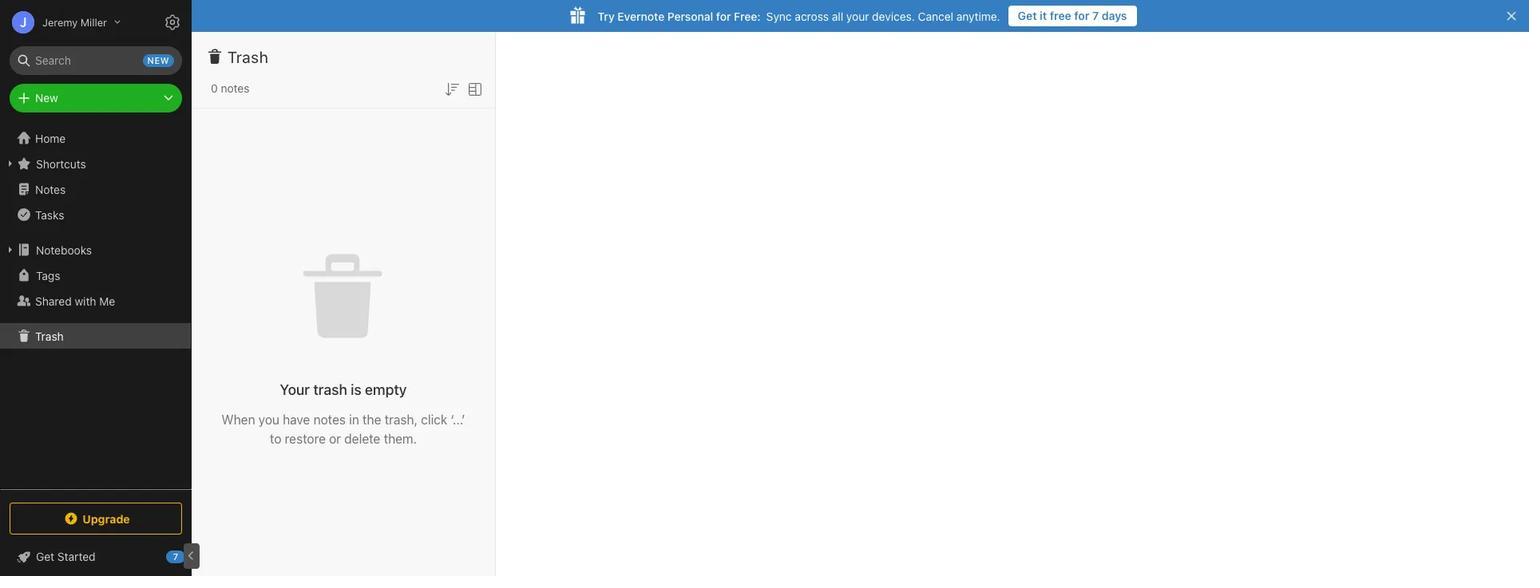 Task type: locate. For each thing, give the bounding box(es) containing it.
trash down the shared at the bottom left of the page
[[35, 330, 64, 343]]

upgrade
[[83, 513, 130, 526]]

tags button
[[0, 263, 191, 288]]

notes inside when you have notes in the trash, click '...' to restore or delete them.
[[314, 413, 346, 427]]

7 left days
[[1093, 9, 1099, 22]]

for right free
[[1075, 9, 1090, 22]]

Account field
[[0, 6, 121, 38]]

new button
[[10, 84, 182, 113]]

0 horizontal spatial get
[[36, 550, 54, 564]]

tree
[[0, 125, 192, 489]]

shortcuts button
[[0, 151, 191, 177]]

1 vertical spatial 7
[[173, 552, 178, 562]]

get started
[[36, 550, 96, 564]]

1 horizontal spatial 7
[[1093, 9, 1099, 22]]

1 horizontal spatial notes
[[314, 413, 346, 427]]

1 vertical spatial trash
[[35, 330, 64, 343]]

click
[[421, 413, 448, 427]]

get inside button
[[1018, 9, 1037, 22]]

get it free for 7 days button
[[1009, 6, 1137, 26]]

for inside button
[[1075, 9, 1090, 22]]

your
[[847, 9, 870, 23]]

Sort options field
[[443, 78, 462, 99]]

notes up or
[[314, 413, 346, 427]]

tree containing home
[[0, 125, 192, 489]]

shared
[[35, 294, 72, 308]]

notes
[[221, 81, 250, 95], [314, 413, 346, 427]]

0 vertical spatial get
[[1018, 9, 1037, 22]]

1 horizontal spatial for
[[1075, 9, 1090, 22]]

7 inside get it free for 7 days button
[[1093, 9, 1099, 22]]

0 notes
[[211, 81, 250, 95]]

7 left click to collapse 'image'
[[173, 552, 178, 562]]

in
[[349, 413, 359, 427]]

you
[[259, 413, 280, 427]]

1 horizontal spatial get
[[1018, 9, 1037, 22]]

0 vertical spatial notes
[[221, 81, 250, 95]]

empty
[[365, 381, 407, 398]]

7
[[1093, 9, 1099, 22], [173, 552, 178, 562]]

settings image
[[163, 13, 182, 32]]

trash
[[228, 48, 269, 66], [35, 330, 64, 343]]

1 vertical spatial notes
[[314, 413, 346, 427]]

1 vertical spatial get
[[36, 550, 54, 564]]

for
[[1075, 9, 1090, 22], [717, 9, 731, 23]]

0 vertical spatial trash
[[228, 48, 269, 66]]

trash,
[[385, 413, 418, 427]]

1 for from the left
[[1075, 9, 1090, 22]]

get
[[1018, 9, 1037, 22], [36, 550, 54, 564]]

free
[[1050, 9, 1072, 22]]

get left the started
[[36, 550, 54, 564]]

Help and Learning task checklist field
[[0, 545, 192, 570]]

0 vertical spatial 7
[[1093, 9, 1099, 22]]

jeremy
[[42, 16, 78, 28]]

it
[[1040, 9, 1048, 22]]

1 horizontal spatial trash
[[228, 48, 269, 66]]

7 inside help and learning task checklist field
[[173, 552, 178, 562]]

evernote
[[618, 9, 665, 23]]

get left it
[[1018, 9, 1037, 22]]

note list element
[[192, 32, 496, 577]]

sync
[[767, 9, 792, 23]]

miller
[[81, 16, 107, 28]]

0 horizontal spatial 7
[[173, 552, 178, 562]]

get inside help and learning task checklist field
[[36, 550, 54, 564]]

tags
[[36, 269, 60, 282]]

for left free:
[[717, 9, 731, 23]]

notebooks link
[[0, 237, 191, 263]]

2 for from the left
[[717, 9, 731, 23]]

jeremy miller
[[42, 16, 107, 28]]

notes right 0
[[221, 81, 250, 95]]

your trash is empty
[[280, 381, 407, 398]]

0 horizontal spatial for
[[717, 9, 731, 23]]

trash inside note list element
[[228, 48, 269, 66]]

trash up 0 notes
[[228, 48, 269, 66]]

or
[[329, 432, 341, 446]]

trash
[[314, 381, 347, 398]]

shared with me
[[35, 294, 115, 308]]

them.
[[384, 432, 417, 446]]

0
[[211, 81, 218, 95]]

get for get it free for 7 days
[[1018, 9, 1037, 22]]



Task type: describe. For each thing, give the bounding box(es) containing it.
when you have notes in the trash, click '...' to restore or delete them.
[[222, 413, 465, 446]]

new
[[35, 91, 58, 105]]

0 horizontal spatial notes
[[221, 81, 250, 95]]

free:
[[734, 9, 761, 23]]

click to collapse image
[[186, 547, 198, 566]]

Search text field
[[21, 46, 171, 75]]

try evernote personal for free: sync across all your devices. cancel anytime.
[[598, 9, 1001, 23]]

restore
[[285, 432, 326, 446]]

me
[[99, 294, 115, 308]]

new search field
[[21, 46, 174, 75]]

days
[[1102, 9, 1128, 22]]

started
[[57, 550, 96, 564]]

trash link
[[0, 324, 191, 349]]

note window - empty element
[[496, 32, 1530, 577]]

for for free:
[[717, 9, 731, 23]]

shortcuts
[[36, 157, 86, 171]]

expand notebooks image
[[4, 244, 17, 256]]

notebooks
[[36, 243, 92, 257]]

get for get started
[[36, 550, 54, 564]]

get it free for 7 days
[[1018, 9, 1128, 22]]

have
[[283, 413, 310, 427]]

View options field
[[462, 78, 485, 99]]

new
[[147, 55, 169, 66]]

0 horizontal spatial trash
[[35, 330, 64, 343]]

'...'
[[451, 413, 465, 427]]

notes
[[35, 183, 66, 196]]

tasks
[[35, 208, 64, 222]]

shared with me link
[[0, 288, 191, 314]]

across
[[795, 9, 829, 23]]

all
[[832, 9, 844, 23]]

cancel
[[918, 9, 954, 23]]

to
[[270, 432, 282, 446]]

the
[[363, 413, 381, 427]]

for for 7
[[1075, 9, 1090, 22]]

anytime.
[[957, 9, 1001, 23]]

devices.
[[873, 9, 915, 23]]

home
[[35, 131, 66, 145]]

when
[[222, 413, 255, 427]]

notes link
[[0, 177, 191, 202]]

personal
[[668, 9, 714, 23]]

your
[[280, 381, 310, 398]]

tasks button
[[0, 202, 191, 228]]

is
[[351, 381, 362, 398]]

with
[[75, 294, 96, 308]]

try
[[598, 9, 615, 23]]

delete
[[345, 432, 381, 446]]

home link
[[0, 125, 192, 151]]

upgrade button
[[10, 503, 182, 535]]



Task type: vqa. For each thing, say whether or not it's contained in the screenshot.
'In 4 hours' button
no



